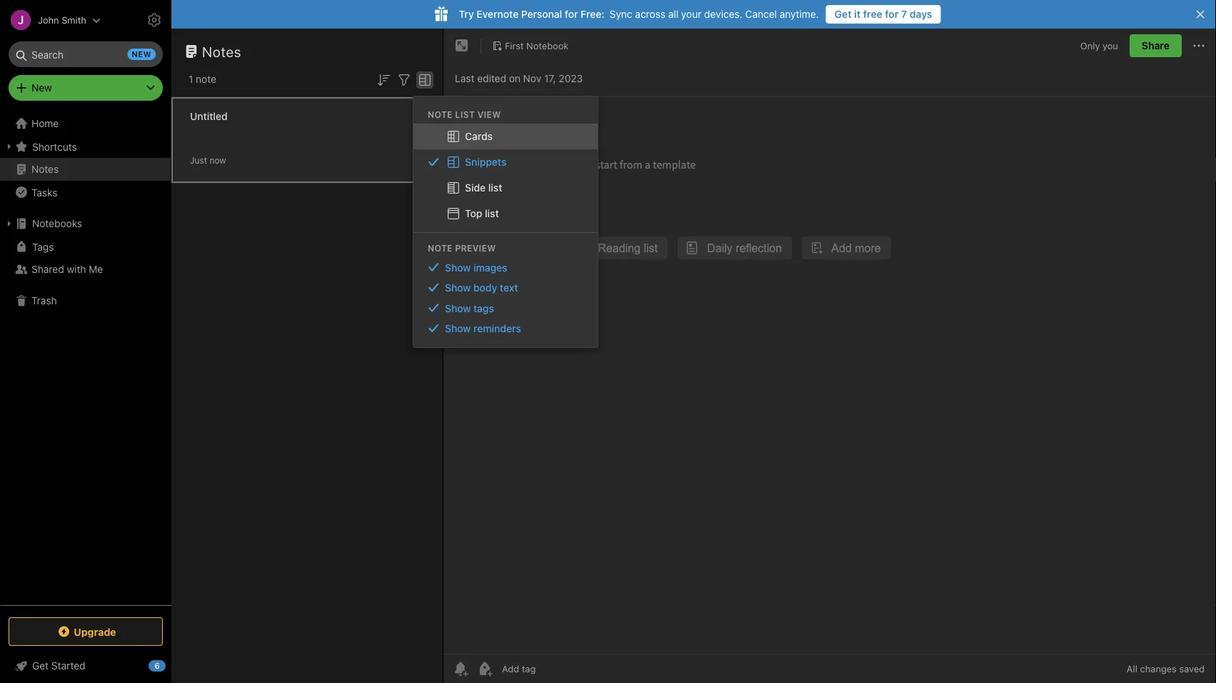 Task type: locate. For each thing, give the bounding box(es) containing it.
just now
[[190, 155, 226, 165]]

0 vertical spatial dropdown list menu
[[414, 123, 598, 226]]

1 dropdown list menu from the top
[[414, 123, 598, 226]]

1 note from the top
[[428, 109, 453, 119]]

notes up tasks
[[31, 163, 59, 175]]

1 note
[[189, 73, 216, 85]]

last
[[455, 73, 475, 84]]

for inside button
[[886, 8, 899, 20]]

expand note image
[[454, 37, 471, 54]]

show body text link
[[414, 277, 598, 298]]

1 vertical spatial get
[[32, 660, 49, 672]]

last edited on nov 17, 2023
[[455, 73, 583, 84]]

get inside button
[[835, 8, 852, 20]]

note left list
[[428, 109, 453, 119]]

1 vertical spatial dropdown list menu
[[414, 257, 598, 339]]

get left started
[[32, 660, 49, 672]]

new
[[31, 82, 52, 94]]

notes
[[202, 43, 242, 60], [31, 163, 59, 175]]

1 horizontal spatial notes
[[202, 43, 242, 60]]

dropdown list menu containing show images
[[414, 257, 598, 339]]

get inside "help and learning task checklist" field
[[32, 660, 49, 672]]

show body text
[[445, 282, 518, 294]]

tooltip
[[345, 38, 422, 66]]

evernote
[[477, 8, 519, 20]]

Sort options field
[[375, 70, 392, 88]]

notes inside tree
[[31, 163, 59, 175]]

note for note list view
[[428, 109, 453, 119]]

4 show from the top
[[445, 322, 471, 334]]

john
[[38, 15, 59, 25]]

first notebook button
[[487, 36, 574, 56]]

note left preview
[[428, 243, 453, 253]]

show left the tags
[[445, 302, 471, 314]]

for
[[565, 8, 578, 20], [886, 8, 899, 20]]

notes up note
[[202, 43, 242, 60]]

trash link
[[0, 289, 171, 312]]

get left "it"
[[835, 8, 852, 20]]

saved
[[1180, 663, 1205, 674]]

1 vertical spatial note
[[428, 243, 453, 253]]

tags
[[32, 241, 54, 252]]

text
[[500, 282, 518, 294]]

note
[[428, 109, 453, 119], [428, 243, 453, 253]]

Add filters field
[[396, 70, 413, 88]]

shared with me link
[[0, 258, 171, 281]]

tasks button
[[0, 181, 171, 204]]

0 vertical spatial note
[[428, 109, 453, 119]]

dropdown list menu
[[414, 123, 598, 226], [414, 257, 598, 339]]

cancel
[[746, 8, 777, 20]]

Note Editor text field
[[444, 97, 1217, 654]]

0 vertical spatial get
[[835, 8, 852, 20]]

for for 7
[[886, 8, 899, 20]]

all changes saved
[[1127, 663, 1205, 674]]

shortcuts button
[[0, 135, 171, 158]]

list
[[489, 182, 503, 193], [485, 207, 499, 219]]

show images link
[[414, 257, 598, 277]]

note preview
[[428, 243, 496, 253]]

add a reminder image
[[452, 660, 469, 677]]

snippets link
[[414, 149, 598, 175]]

share
[[1142, 40, 1170, 51]]

show
[[445, 261, 471, 273], [445, 282, 471, 294], [445, 302, 471, 314], [445, 322, 471, 334]]

list
[[455, 109, 475, 119]]

side list
[[465, 182, 503, 193]]

devices.
[[705, 8, 743, 20]]

1 horizontal spatial get
[[835, 8, 852, 20]]

list right top
[[485, 207, 499, 219]]

shared
[[31, 263, 64, 275]]

show images
[[445, 261, 508, 273]]

expand notebooks image
[[4, 218, 15, 229]]

1 horizontal spatial for
[[886, 8, 899, 20]]

try evernote personal for free: sync across all your devices. cancel anytime.
[[459, 8, 819, 20]]

list for side list
[[489, 182, 503, 193]]

show up show tags
[[445, 282, 471, 294]]

2 dropdown list menu from the top
[[414, 257, 598, 339]]

Account field
[[0, 6, 101, 34]]

0 horizontal spatial notes
[[31, 163, 59, 175]]

upgrade
[[74, 626, 116, 638]]

upgrade button
[[9, 617, 163, 646]]

tree
[[0, 112, 171, 604]]

show for show tags
[[445, 302, 471, 314]]

notes link
[[0, 158, 171, 181]]

2 note from the top
[[428, 243, 453, 253]]

0 horizontal spatial get
[[32, 660, 49, 672]]

show down note preview at the left
[[445, 261, 471, 273]]

Add tag field
[[501, 663, 608, 675]]

2 show from the top
[[445, 282, 471, 294]]

show reminders
[[445, 322, 521, 334]]

body
[[474, 282, 498, 294]]

trash
[[31, 295, 57, 307]]

tags button
[[0, 235, 171, 258]]

1 for from the left
[[565, 8, 578, 20]]

john smith
[[38, 15, 86, 25]]

0 vertical spatial list
[[489, 182, 503, 193]]

add tag image
[[477, 660, 494, 677]]

it
[[855, 8, 861, 20]]

across
[[635, 8, 666, 20]]

days
[[910, 8, 933, 20]]

tasks
[[31, 186, 57, 198]]

for left 7
[[886, 8, 899, 20]]

1 vertical spatial list
[[485, 207, 499, 219]]

2 for from the left
[[886, 8, 899, 20]]

1 vertical spatial notes
[[31, 163, 59, 175]]

3 show from the top
[[445, 302, 471, 314]]

show for show images
[[445, 261, 471, 273]]

snippets
[[465, 156, 507, 168]]

1 show from the top
[[445, 261, 471, 273]]

Help and Learning task checklist field
[[0, 655, 171, 677]]

0 horizontal spatial for
[[565, 8, 578, 20]]

list right side in the top of the page
[[489, 182, 503, 193]]

get
[[835, 8, 852, 20], [32, 660, 49, 672]]

show for show reminders
[[445, 322, 471, 334]]

get it free for 7 days
[[835, 8, 933, 20]]

get for get it free for 7 days
[[835, 8, 852, 20]]

you
[[1103, 40, 1119, 51]]

anytime.
[[780, 8, 819, 20]]

show down show tags
[[445, 322, 471, 334]]

side list link
[[414, 175, 598, 201]]

notebooks
[[32, 218, 82, 229]]

reminders
[[474, 322, 521, 334]]

More actions field
[[1191, 34, 1208, 57]]

show tags
[[445, 302, 494, 314]]

cards link
[[414, 123, 598, 149]]

list for top list
[[485, 207, 499, 219]]

for left free:
[[565, 8, 578, 20]]

home
[[31, 118, 59, 129]]

note for note preview
[[428, 243, 453, 253]]



Task type: describe. For each thing, give the bounding box(es) containing it.
first
[[505, 40, 524, 51]]

free:
[[581, 8, 605, 20]]

free
[[864, 8, 883, 20]]

note window element
[[444, 29, 1217, 683]]

more actions image
[[1191, 37, 1208, 54]]

get it free for 7 days button
[[826, 5, 941, 24]]

try
[[459, 8, 474, 20]]

with
[[67, 263, 86, 275]]

0 vertical spatial notes
[[202, 43, 242, 60]]

started
[[51, 660, 85, 672]]

17,
[[544, 73, 556, 84]]

top list link
[[414, 201, 598, 226]]

tree containing home
[[0, 112, 171, 604]]

preview
[[455, 243, 496, 253]]

nov
[[523, 73, 542, 84]]

new search field
[[19, 41, 156, 67]]

cards
[[465, 130, 493, 142]]

home link
[[0, 112, 171, 135]]

only you
[[1081, 40, 1119, 51]]

click to collapse image
[[166, 657, 177, 674]]

shortcuts
[[32, 141, 77, 152]]

notebooks link
[[0, 212, 171, 235]]

for for free:
[[565, 8, 578, 20]]

show reminders link
[[414, 318, 598, 339]]

View options field
[[413, 70, 434, 88]]

tags
[[474, 302, 494, 314]]

shared with me
[[31, 263, 103, 275]]

add filters image
[[396, 71, 413, 88]]

get started
[[32, 660, 85, 672]]

all
[[1127, 663, 1138, 674]]

top list
[[465, 207, 499, 219]]

untitled
[[190, 110, 228, 122]]

show for show body text
[[445, 282, 471, 294]]

note list view
[[428, 109, 501, 119]]

cards menu item
[[414, 123, 598, 149]]

view
[[478, 109, 501, 119]]

me
[[89, 263, 103, 275]]

first notebook
[[505, 40, 569, 51]]

personal
[[522, 8, 563, 20]]

changes
[[1141, 663, 1177, 674]]

show tags link
[[414, 298, 598, 318]]

2023
[[559, 73, 583, 84]]

new button
[[9, 75, 163, 101]]

now
[[210, 155, 226, 165]]

top
[[465, 207, 483, 219]]

notebook
[[527, 40, 569, 51]]

edited
[[477, 73, 507, 84]]

1
[[189, 73, 193, 85]]

all
[[669, 8, 679, 20]]

your
[[682, 8, 702, 20]]

sync
[[610, 8, 633, 20]]

note
[[196, 73, 216, 85]]

smith
[[62, 15, 86, 25]]

new
[[132, 50, 151, 59]]

just
[[190, 155, 207, 165]]

side
[[465, 182, 486, 193]]

7
[[902, 8, 908, 20]]

dropdown list menu containing cards
[[414, 123, 598, 226]]

only
[[1081, 40, 1101, 51]]

share button
[[1130, 34, 1183, 57]]

images
[[474, 261, 508, 273]]

settings image
[[146, 11, 163, 29]]

on
[[509, 73, 521, 84]]

get for get started
[[32, 660, 49, 672]]

6
[[155, 661, 160, 671]]

Search text field
[[19, 41, 153, 67]]



Task type: vqa. For each thing, say whether or not it's contained in the screenshot.
2nd NOTE
yes



